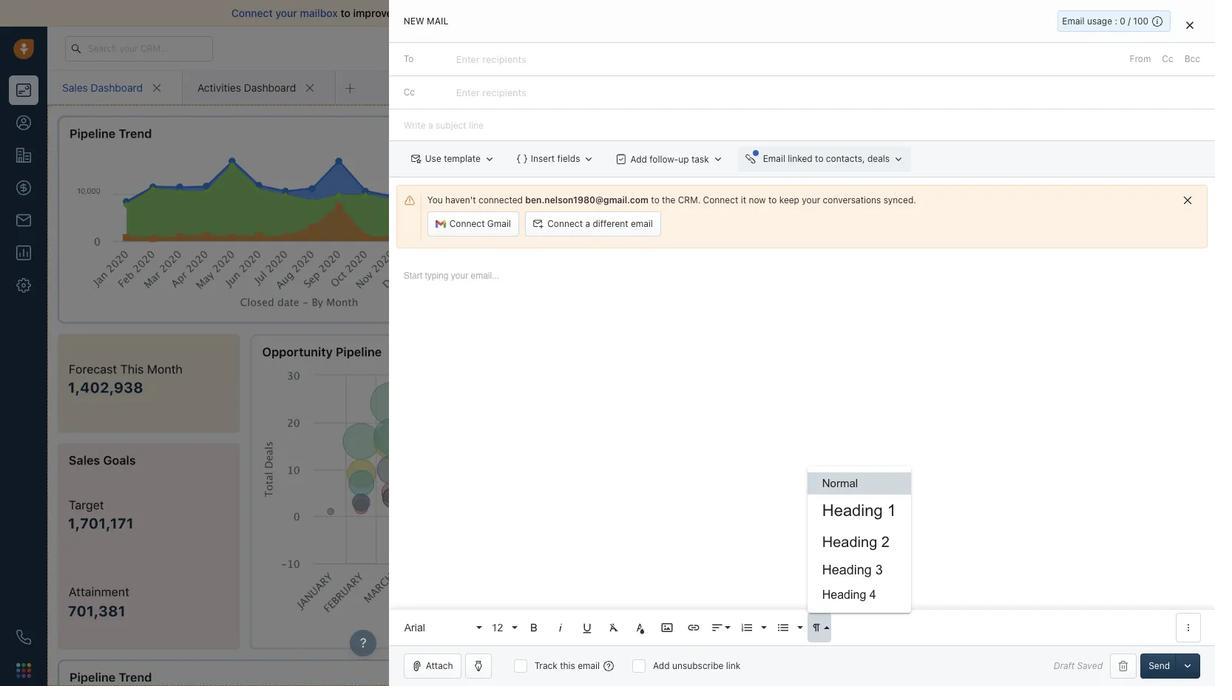 Task type: describe. For each thing, give the bounding box(es) containing it.
normal link
[[808, 473, 912, 495]]

mail
[[427, 16, 449, 27]]

explore
[[936, 42, 968, 53]]

connect for connect your mailbox to improve deliverability and enable 2-way sync of email conversations.
[[231, 7, 273, 19]]

heading for heading 4
[[823, 589, 867, 601]]

use template
[[425, 153, 481, 164]]

this
[[560, 661, 575, 672]]

heading 1
[[823, 502, 897, 520]]

trial
[[831, 43, 846, 53]]

3
[[876, 563, 883, 578]]

phone image
[[16, 630, 31, 645]]

connect your mailbox link
[[231, 7, 341, 19]]

usage
[[1088, 16, 1113, 27]]

of
[[576, 7, 585, 19]]

add follow-up task
[[631, 154, 709, 165]]

your
[[811, 43, 829, 53]]

underline (⌘u) image
[[581, 621, 594, 635]]

heading for heading 2
[[823, 534, 878, 550]]

Search your CRM... text field
[[65, 36, 213, 61]]

task
[[692, 154, 709, 165]]

to
[[404, 53, 414, 64]]

ben.nelson1980@gmail.com
[[526, 195, 649, 206]]

attach button
[[404, 654, 461, 679]]

insert fields
[[531, 153, 580, 164]]

connect your mailbox to improve deliverability and enable 2-way sync of email conversations.
[[231, 7, 689, 19]]

ends
[[848, 43, 867, 53]]

contacts,
[[826, 153, 865, 164]]

phone element
[[9, 623, 38, 653]]

you
[[427, 195, 443, 206]]

gmail
[[487, 218, 511, 229]]

normal
[[823, 477, 858, 490]]

a
[[585, 218, 590, 229]]

close image
[[1187, 21, 1194, 30]]

way
[[528, 7, 547, 19]]

template
[[444, 153, 481, 164]]

send
[[1149, 661, 1170, 672]]

add unsubscribe link
[[653, 661, 741, 672]]

connect a different email button
[[525, 212, 661, 237]]

heading 1 link
[[808, 495, 912, 527]]

sync
[[550, 7, 573, 19]]

attach
[[426, 661, 453, 672]]

1
[[888, 502, 897, 520]]

email for email linked to contacts, deals
[[763, 153, 786, 164]]

from
[[1130, 53, 1151, 64]]

arial button
[[399, 613, 484, 643]]

track this email
[[535, 661, 600, 672]]

dashboard for sales dashboard
[[91, 81, 143, 94]]

italic (⌘i) image
[[554, 621, 567, 635]]

/
[[1128, 16, 1131, 27]]

what's new image
[[1108, 44, 1119, 54]]

align image
[[711, 621, 724, 635]]

send button
[[1141, 654, 1179, 679]]

haven't
[[445, 195, 476, 206]]

add for add follow-up task
[[631, 154, 647, 165]]

Write a subject line text field
[[389, 110, 1216, 141]]

explore plans
[[936, 42, 994, 53]]

now
[[749, 195, 766, 206]]

heading 3
[[823, 563, 883, 578]]

your trial ends in 21 days
[[811, 43, 908, 53]]

follow-
[[650, 154, 679, 165]]

use
[[425, 153, 441, 164]]

insert
[[531, 153, 555, 164]]

to right mailbox
[[341, 7, 351, 19]]

email inside connect a different email button
[[631, 218, 653, 229]]

connect for connect gmail
[[450, 218, 485, 229]]

bcc
[[1185, 53, 1201, 64]]

email image
[[1069, 42, 1079, 55]]

freshworks switcher image
[[16, 663, 31, 678]]

dashboard for activities dashboard
[[244, 81, 296, 94]]

heading 2
[[823, 534, 890, 550]]

track
[[535, 661, 558, 672]]

to right now
[[769, 195, 777, 206]]

:
[[1115, 16, 1118, 27]]

different
[[593, 218, 629, 229]]

plans
[[971, 42, 994, 53]]

2-
[[517, 7, 528, 19]]

email linked to contacts, deals
[[763, 153, 890, 164]]



Task type: locate. For each thing, give the bounding box(es) containing it.
email for email usage : 0 / 100
[[1063, 16, 1085, 27]]

connect left mailbox
[[231, 7, 273, 19]]

heading up heading 4
[[823, 563, 872, 578]]

21
[[879, 43, 888, 53]]

0 vertical spatial your
[[276, 7, 297, 19]]

bold (⌘b) image
[[527, 621, 541, 635]]

email right this
[[578, 661, 600, 672]]

heading down heading 3 on the right
[[823, 589, 867, 601]]

dashboard right sales
[[91, 81, 143, 94]]

0 horizontal spatial email
[[763, 153, 786, 164]]

deals
[[868, 153, 890, 164]]

synced.
[[884, 195, 917, 206]]

add for add unsubscribe link
[[653, 661, 670, 672]]

your left mailbox
[[276, 7, 297, 19]]

1 dashboard from the left
[[91, 81, 143, 94]]

explore plans link
[[928, 39, 1002, 57]]

1 heading from the top
[[823, 502, 883, 520]]

email right different
[[631, 218, 653, 229]]

1 vertical spatial add
[[653, 661, 670, 672]]

activities dashboard
[[198, 81, 296, 94]]

saved
[[1078, 661, 1103, 672]]

conversations.
[[617, 7, 689, 19]]

0 horizontal spatial add
[[631, 154, 647, 165]]

ordered list image
[[740, 621, 754, 635]]

heading 3 link
[[808, 557, 912, 584]]

0
[[1120, 16, 1126, 27]]

connect for connect a different email
[[548, 218, 583, 229]]

your right keep
[[802, 195, 821, 206]]

days
[[890, 43, 908, 53]]

deliverability
[[395, 7, 458, 19]]

1 vertical spatial email
[[631, 218, 653, 229]]

0 horizontal spatial dashboard
[[91, 81, 143, 94]]

email
[[1063, 16, 1085, 27], [763, 153, 786, 164]]

connected
[[479, 195, 523, 206]]

improve
[[353, 7, 393, 19]]

add
[[631, 154, 647, 165], [653, 661, 670, 672]]

heading up heading 3 on the right
[[823, 534, 878, 550]]

0 vertical spatial email
[[588, 7, 614, 19]]

email usage : 0 / 100
[[1063, 16, 1149, 27]]

to inside button
[[815, 153, 824, 164]]

1 vertical spatial cc
[[404, 87, 415, 98]]

mailbox
[[300, 7, 338, 19]]

connect left it
[[703, 195, 739, 206]]

cc
[[1163, 53, 1174, 64], [404, 87, 415, 98]]

connect left a
[[548, 218, 583, 229]]

12 button
[[487, 613, 519, 643]]

to right linked
[[815, 153, 824, 164]]

use template button
[[404, 147, 502, 172]]

email right of
[[588, 7, 614, 19]]

0 horizontal spatial cc
[[404, 87, 415, 98]]

1 horizontal spatial your
[[802, 195, 821, 206]]

2 dashboard from the left
[[244, 81, 296, 94]]

Enter recipients text field
[[456, 81, 530, 104]]

0 vertical spatial email
[[1063, 16, 1085, 27]]

Enter recipients text field
[[456, 47, 530, 71]]

enable
[[481, 7, 514, 19]]

in
[[870, 43, 876, 53]]

and
[[460, 7, 479, 19]]

cc down the to
[[404, 87, 415, 98]]

12
[[492, 622, 503, 634]]

heading 4
[[823, 589, 876, 601]]

you haven't connected ben.nelson1980@gmail.com to the crm. connect it now to keep your conversations synced.
[[427, 195, 917, 206]]

unsubscribe
[[672, 661, 724, 672]]

connect gmail
[[450, 218, 511, 229]]

your inside heading 1 dialog
[[802, 195, 821, 206]]

0 vertical spatial cc
[[1163, 53, 1174, 64]]

connect down haven't
[[450, 218, 485, 229]]

1 horizontal spatial dashboard
[[244, 81, 296, 94]]

4 heading from the top
[[823, 589, 867, 601]]

sales
[[62, 81, 88, 94]]

new
[[404, 16, 425, 27]]

keep
[[780, 195, 800, 206]]

up
[[679, 154, 689, 165]]

1 vertical spatial email
[[763, 153, 786, 164]]

crm.
[[678, 195, 701, 206]]

email left usage
[[1063, 16, 1085, 27]]

linked
[[788, 153, 813, 164]]

add left the unsubscribe
[[653, 661, 670, 672]]

2 heading from the top
[[823, 534, 878, 550]]

0 horizontal spatial your
[[276, 7, 297, 19]]

arial
[[405, 622, 425, 634]]

dashboard right activities
[[244, 81, 296, 94]]

it
[[741, 195, 747, 206]]

email inside email linked to contacts, deals button
[[763, 153, 786, 164]]

1 horizontal spatial email
[[1063, 16, 1085, 27]]

4
[[870, 589, 876, 601]]

heading 1 application
[[389, 256, 1216, 646]]

connect a different email
[[548, 218, 653, 229]]

sales dashboard
[[62, 81, 143, 94]]

0 vertical spatial add
[[631, 154, 647, 165]]

3 heading from the top
[[823, 563, 872, 578]]

add follow-up task button
[[609, 147, 731, 172], [609, 147, 731, 172]]

the
[[662, 195, 676, 206]]

1 vertical spatial your
[[802, 195, 821, 206]]

connect inside button
[[548, 218, 583, 229]]

connect inside button
[[450, 218, 485, 229]]

dashboard
[[91, 81, 143, 94], [244, 81, 296, 94]]

heading 4 link
[[808, 584, 912, 607]]

your
[[276, 7, 297, 19], [802, 195, 821, 206]]

to
[[341, 7, 351, 19], [815, 153, 824, 164], [651, 195, 660, 206], [769, 195, 777, 206]]

email linked to contacts, deals button
[[738, 147, 912, 172]]

heading for heading 1
[[823, 502, 883, 520]]

connect
[[231, 7, 273, 19], [703, 195, 739, 206], [450, 218, 485, 229], [548, 218, 583, 229]]

new mail
[[404, 16, 449, 27]]

email
[[588, 7, 614, 19], [631, 218, 653, 229], [578, 661, 600, 672]]

link
[[726, 661, 741, 672]]

100
[[1134, 16, 1149, 27]]

conversations
[[823, 195, 881, 206]]

more misc image
[[1182, 621, 1196, 635]]

heading down normal link
[[823, 502, 883, 520]]

email left linked
[[763, 153, 786, 164]]

heading 1 dialog
[[389, 0, 1216, 687]]

activities
[[198, 81, 241, 94]]

insert fields button
[[510, 147, 602, 172]]

fields
[[558, 153, 580, 164]]

draft saved
[[1054, 661, 1103, 672]]

cc left bcc
[[1163, 53, 1174, 64]]

connect gmail button
[[427, 212, 519, 237]]

2
[[882, 534, 890, 550]]

to left the
[[651, 195, 660, 206]]

1 horizontal spatial add
[[653, 661, 670, 672]]

2 vertical spatial email
[[578, 661, 600, 672]]

add left follow- at the top
[[631, 154, 647, 165]]

1 horizontal spatial cc
[[1163, 53, 1174, 64]]

draft
[[1054, 661, 1075, 672]]

heading 2 link
[[808, 527, 912, 557]]

heading for heading 3
[[823, 563, 872, 578]]



Task type: vqa. For each thing, say whether or not it's contained in the screenshot.
to within the button
yes



